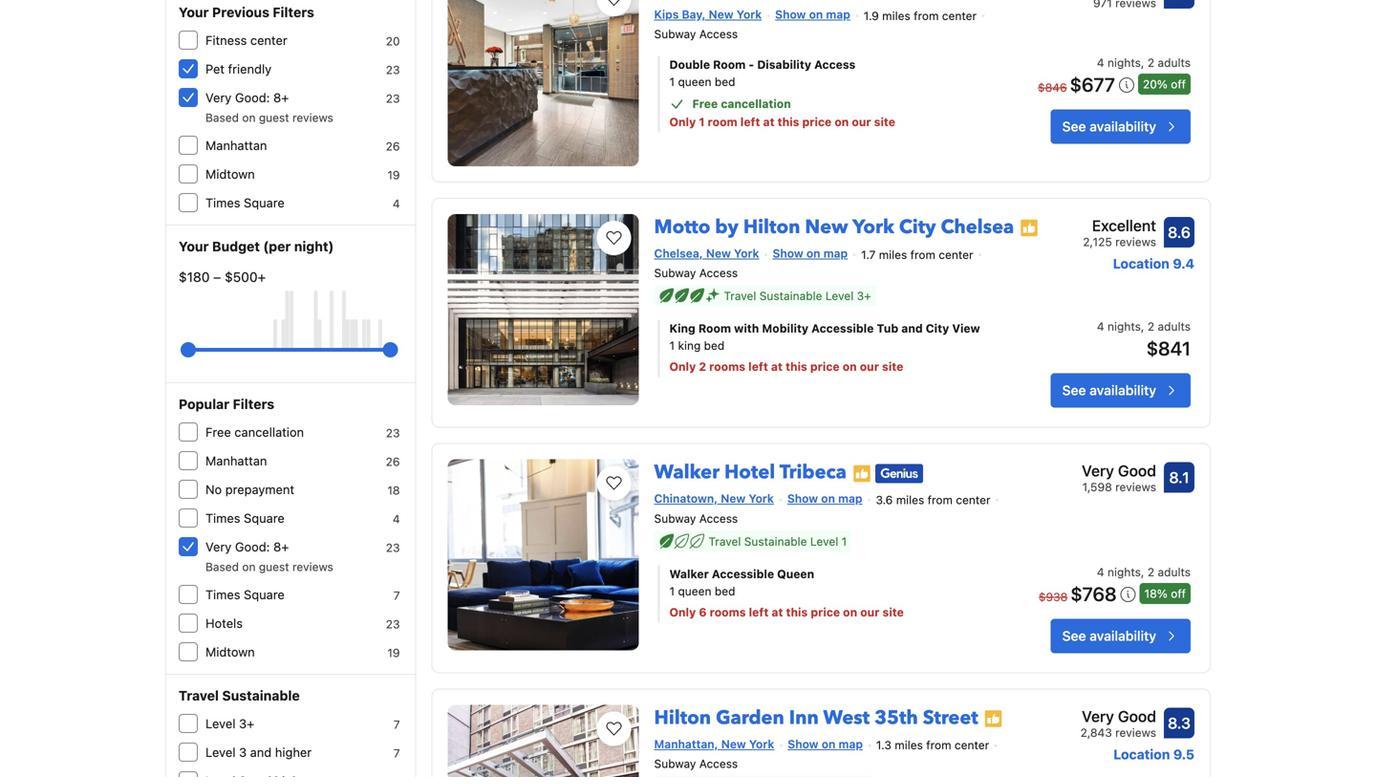 Task type: vqa. For each thing, say whether or not it's contained in the screenshot.
the 0 at the right bottom of the page
no



Task type: locate. For each thing, give the bounding box(es) containing it.
access inside double room - disability access link
[[815, 58, 856, 71]]

very good: 8+ down the no prepayment
[[206, 540, 289, 554]]

scored 8.1 element containing 8.1
[[1164, 462, 1195, 493]]

0 vertical spatial scored 8.1 element
[[1164, 0, 1195, 9]]

0 vertical spatial free
[[693, 97, 718, 111]]

2 adults from the top
[[1158, 320, 1191, 333]]

york for hilton
[[734, 247, 759, 260]]

3 7 from the top
[[394, 747, 400, 760]]

center inside 3.6 miles from center subway access
[[956, 493, 991, 507]]

1 your from the top
[[179, 4, 209, 20]]

0 vertical spatial price
[[803, 115, 832, 129]]

0 vertical spatial very good element
[[1082, 459, 1157, 482]]

subway
[[654, 27, 696, 41], [654, 266, 696, 280], [654, 512, 696, 525], [654, 757, 696, 771]]

good up location 9.5
[[1118, 707, 1157, 725]]

very down no
[[206, 540, 232, 554]]

this down queen
[[786, 605, 808, 619]]

very
[[206, 90, 232, 105], [1082, 462, 1114, 480], [206, 540, 232, 554], [1082, 707, 1114, 725]]

square for previous
[[244, 195, 285, 210]]

left inside king room with mobility accessible tub and city view 1 king bed only 2 rooms left at this price on our site
[[749, 360, 768, 373]]

1 off from the top
[[1171, 78, 1186, 91]]

1 vertical spatial accessible
[[712, 567, 774, 581]]

queen down double
[[678, 75, 712, 89]]

accessible left tub
[[812, 322, 874, 335]]

2 vertical spatial this
[[786, 605, 808, 619]]

0 vertical spatial nights
[[1108, 56, 1141, 69]]

1 vertical spatial adults
[[1158, 320, 1191, 333]]

from for walker hotel tribeca
[[928, 493, 953, 507]]

20%
[[1143, 78, 1168, 91]]

times square up hotels
[[206, 587, 285, 602]]

1 vertical spatial hilton
[[654, 705, 711, 731]]

good left 8.1
[[1118, 462, 1157, 480]]

0 vertical spatial room
[[713, 58, 746, 71]]

free
[[693, 97, 718, 111], [206, 425, 231, 439]]

1 vertical spatial manhattan
[[206, 454, 267, 468]]

1 vertical spatial location
[[1114, 746, 1170, 762]]

from
[[914, 9, 939, 22], [911, 248, 936, 261], [928, 493, 953, 507], [927, 739, 952, 752]]

based down pet
[[206, 111, 239, 124]]

2 vertical spatial ,
[[1141, 565, 1145, 579]]

subway down manhattan, on the bottom of page
[[654, 757, 696, 771]]

from down street
[[927, 739, 952, 752]]

0 horizontal spatial hilton
[[654, 705, 711, 731]]

-
[[749, 58, 754, 71]]

0 vertical spatial location
[[1113, 256, 1170, 271]]

motto
[[654, 214, 711, 240]]

price down king room with mobility accessible tub and city view link
[[811, 360, 840, 373]]

kips
[[654, 8, 679, 21]]

this inside king room with mobility accessible tub and city view 1 king bed only 2 rooms left at this price on our site
[[786, 360, 808, 373]]

city left view
[[926, 322, 949, 335]]

3 see availability from the top
[[1063, 628, 1157, 644]]

subway inside 3.6 miles from center subway access
[[654, 512, 696, 525]]

on
[[809, 8, 823, 21], [242, 111, 256, 124], [835, 115, 849, 129], [807, 247, 821, 260], [843, 360, 857, 373], [821, 492, 835, 505], [242, 560, 256, 574], [843, 605, 858, 619], [822, 737, 836, 751]]

on down double room - disability access link
[[835, 115, 849, 129]]

map down the motto by hilton new york city chelsea
[[824, 247, 848, 260]]

friendly
[[228, 62, 272, 76]]

2 see availability link from the top
[[1051, 373, 1191, 408]]

1 horizontal spatial free
[[693, 97, 718, 111]]

scored 8.1 element for $768
[[1164, 462, 1195, 493]]

1 horizontal spatial hilton
[[744, 214, 801, 240]]

center for walker hotel tribeca
[[956, 493, 991, 507]]

0 vertical spatial see availability
[[1063, 119, 1157, 134]]

show up 'disability'
[[775, 8, 806, 21]]

only
[[670, 115, 696, 129], [670, 360, 696, 373], [670, 605, 696, 619]]

times up hotels
[[206, 587, 240, 602]]

3 availability from the top
[[1090, 628, 1157, 644]]

subway for motto by hilton new york city chelsea
[[654, 266, 696, 280]]

1 left king
[[670, 339, 675, 352]]

2 vertical spatial square
[[244, 587, 285, 602]]

1 4 nights , 2 adults from the top
[[1097, 56, 1191, 69]]

1 square from the top
[[244, 195, 285, 210]]

our
[[852, 115, 871, 129], [860, 360, 879, 373], [861, 605, 880, 619]]

new for garden
[[721, 737, 746, 751]]

1 vertical spatial guest
[[259, 560, 289, 574]]

with
[[734, 322, 759, 335]]

adults up $841
[[1158, 320, 1191, 333]]

3 see from the top
[[1063, 628, 1086, 644]]

4
[[1097, 56, 1105, 69], [393, 197, 400, 210], [1097, 320, 1105, 333], [393, 512, 400, 526], [1097, 565, 1105, 579]]

see for walker hotel tribeca
[[1063, 628, 1086, 644]]

very inside very good 1,598 reviews
[[1082, 462, 1114, 480]]

1 vertical spatial only
[[670, 360, 696, 373]]

2 4 nights , 2 adults from the top
[[1097, 565, 1191, 579]]

at down queen
[[772, 605, 783, 619]]

map for tribeca
[[838, 492, 863, 505]]

square
[[244, 195, 285, 210], [244, 511, 285, 525], [244, 587, 285, 602]]

adults up '18% off'
[[1158, 565, 1191, 579]]

times for filters
[[206, 587, 240, 602]]

see availability link down $677
[[1051, 110, 1191, 144]]

this property is part of our preferred partner program. it's committed to providing excellent service and good value. it'll pay us a higher commission if you make a booking. image
[[1020, 219, 1039, 238], [1020, 219, 1039, 238], [984, 709, 1003, 728], [984, 709, 1003, 728]]

access inside 1.3 miles from center subway access
[[699, 757, 738, 771]]

0 vertical spatial 7
[[394, 589, 400, 602]]

1 vertical spatial travel
[[709, 535, 741, 548]]

your for your previous filters
[[179, 4, 209, 20]]

your up fitness
[[179, 4, 209, 20]]

0 vertical spatial times square
[[206, 195, 285, 210]]

access for by
[[699, 266, 738, 280]]

2 see from the top
[[1063, 383, 1086, 398]]

no
[[206, 482, 222, 497]]

adults inside 4 nights , 2 adults $841
[[1158, 320, 1191, 333]]

7 for level 3 and higher
[[394, 747, 400, 760]]

0 vertical spatial off
[[1171, 78, 1186, 91]]

3 nights from the top
[[1108, 565, 1141, 579]]

new
[[709, 8, 734, 21], [805, 214, 848, 240], [706, 247, 731, 260], [721, 492, 746, 505], [721, 737, 746, 751]]

access inside 3.6 miles from center subway access
[[699, 512, 738, 525]]

level down travel sustainable
[[206, 716, 236, 731]]

1 7 from the top
[[394, 589, 400, 602]]

1 see availability from the top
[[1063, 119, 1157, 134]]

access down chinatown, new york
[[699, 512, 738, 525]]

miles for hilton
[[879, 248, 907, 261]]

scored 8.1 element up 20% off
[[1164, 0, 1195, 9]]

only down king
[[670, 360, 696, 373]]

nights up $768
[[1108, 565, 1141, 579]]

0 vertical spatial times
[[206, 195, 240, 210]]

4 nights , 2 adults up 20%
[[1097, 56, 1191, 69]]

on inside king room with mobility accessible tub and city view 1 king bed only 2 rooms left at this price on our site
[[843, 360, 857, 373]]

cancellation up "only 1 room left at this price on our site" at the top
[[721, 97, 791, 111]]

0 vertical spatial cancellation
[[721, 97, 791, 111]]

0 vertical spatial based on guest reviews
[[206, 111, 333, 124]]

0 vertical spatial bed
[[715, 75, 736, 89]]

1.9 miles from center subway access
[[654, 9, 977, 41]]

miles inside 3.6 miles from center subway access
[[896, 493, 925, 507]]

bed up room
[[715, 75, 736, 89]]

price
[[803, 115, 832, 129], [811, 360, 840, 373], [811, 605, 840, 619]]

2 very good: 8+ from the top
[[206, 540, 289, 554]]

4 subway from the top
[[654, 757, 696, 771]]

location for hilton garden inn west 35th street
[[1114, 746, 1170, 762]]

show on map for inn
[[788, 737, 863, 751]]

1 vertical spatial ,
[[1141, 320, 1145, 333]]

your previous filters
[[179, 4, 314, 20]]

1 vertical spatial times square
[[206, 511, 285, 525]]

times square for filters
[[206, 587, 285, 602]]

see
[[1063, 119, 1086, 134], [1063, 383, 1086, 398], [1063, 628, 1086, 644]]

1 inside king room with mobility accessible tub and city view 1 king bed only 2 rooms left at this price on our site
[[670, 339, 675, 352]]

1 adults from the top
[[1158, 56, 1191, 69]]

nights down location 9.4
[[1108, 320, 1141, 333]]

from inside 1.7 miles from center subway access
[[911, 248, 936, 261]]

center for motto by hilton new york city chelsea
[[939, 248, 974, 261]]

2 vertical spatial site
[[883, 605, 904, 619]]

off for $677
[[1171, 78, 1186, 91]]

reviews inside very good 1,598 reviews
[[1116, 481, 1157, 494]]

4 nights , 2 adults for $768
[[1097, 565, 1191, 579]]

1 vertical spatial 8+
[[273, 540, 289, 554]]

only inside the walker accessible queen 1 queen bed only 6 rooms left at this price on our site
[[670, 605, 696, 619]]

0 vertical spatial sustainable
[[760, 289, 823, 303]]

access down manhattan, new york
[[699, 757, 738, 771]]

4 inside 4 nights , 2 adults $841
[[1097, 320, 1105, 333]]

19
[[387, 168, 400, 182], [387, 646, 400, 660]]

1 vertical spatial see availability
[[1063, 383, 1157, 398]]

0 vertical spatial availability
[[1090, 119, 1157, 134]]

2 vertical spatial times square
[[206, 587, 285, 602]]

1 vertical spatial see availability link
[[1051, 373, 1191, 408]]

1 vertical spatial our
[[860, 360, 879, 373]]

2 vertical spatial see availability
[[1063, 628, 1157, 644]]

1 vertical spatial 7
[[394, 718, 400, 731]]

0 vertical spatial queen
[[678, 75, 712, 89]]

walker
[[654, 459, 720, 486], [670, 567, 709, 581]]

0 vertical spatial accessible
[[812, 322, 874, 335]]

guest down friendly on the left top of page
[[259, 111, 289, 124]]

miles right 1.3
[[895, 739, 923, 752]]

access
[[699, 27, 738, 41], [815, 58, 856, 71], [699, 266, 738, 280], [699, 512, 738, 525], [699, 757, 738, 771]]

this down 'disability'
[[778, 115, 800, 129]]

our inside king room with mobility accessible tub and city view 1 king bed only 2 rooms left at this price on our site
[[860, 360, 879, 373]]

2 , from the top
[[1141, 320, 1145, 333]]

2 vertical spatial 7
[[394, 747, 400, 760]]

accessible inside the walker accessible queen 1 queen bed only 6 rooms left at this price on our site
[[712, 567, 774, 581]]

very up 1,598
[[1082, 462, 1114, 480]]

king
[[670, 322, 696, 335]]

access for garden
[[699, 757, 738, 771]]

see availability link for motto by hilton new york city chelsea
[[1051, 373, 1191, 408]]

this property is part of our preferred partner program. it's committed to providing excellent service and good value. it'll pay us a higher commission if you make a booking. image
[[853, 464, 872, 483], [853, 464, 872, 483]]

0 horizontal spatial free
[[206, 425, 231, 439]]

from right 1.9
[[914, 9, 939, 22]]

room inside king room with mobility accessible tub and city view 1 king bed only 2 rooms left at this price on our site
[[699, 322, 731, 335]]

3+ up 3
[[239, 716, 255, 731]]

york down by
[[734, 247, 759, 260]]

–
[[213, 269, 221, 285]]

(per
[[263, 239, 291, 254]]

this inside the walker accessible queen 1 queen bed only 6 rooms left at this price on our site
[[786, 605, 808, 619]]

rooms down with
[[709, 360, 746, 373]]

2 vertical spatial adults
[[1158, 565, 1191, 579]]

scored 8.1 element right very good 1,598 reviews
[[1164, 462, 1195, 493]]

room for king
[[699, 322, 731, 335]]

2 good: from the top
[[235, 540, 270, 554]]

1 based from the top
[[206, 111, 239, 124]]

free down popular filters on the left
[[206, 425, 231, 439]]

genius discounts available at this property. image
[[876, 464, 923, 483], [876, 464, 923, 483]]

sustainable up the level 3+
[[222, 688, 300, 704]]

3 subway from the top
[[654, 512, 696, 525]]

2 queen from the top
[[678, 584, 712, 598]]

based on guest reviews
[[206, 111, 333, 124], [206, 560, 333, 574]]

0 vertical spatial 3+
[[857, 289, 872, 303]]

3 adults from the top
[[1158, 565, 1191, 579]]

9.4
[[1173, 256, 1195, 271]]

walker hotel tribeca image
[[448, 459, 639, 651]]

2 23 from the top
[[386, 92, 400, 105]]

show down tribeca
[[788, 492, 818, 505]]

from inside 1.3 miles from center subway access
[[927, 739, 952, 752]]

1 8+ from the top
[[273, 90, 289, 105]]

show on map for hilton
[[773, 247, 848, 260]]

2 26 from the top
[[386, 455, 400, 468]]

1 vertical spatial cancellation
[[235, 425, 304, 439]]

room
[[713, 58, 746, 71], [699, 322, 731, 335]]

scored 8.1 element
[[1164, 0, 1195, 9], [1164, 462, 1195, 493]]

times
[[206, 195, 240, 210], [206, 511, 240, 525], [206, 587, 240, 602]]

4 nights , 2 adults up 18%
[[1097, 565, 1191, 579]]

2 nights from the top
[[1108, 320, 1141, 333]]

1 good from the top
[[1118, 462, 1157, 480]]

our inside the walker accessible queen 1 queen bed only 6 rooms left at this price on our site
[[861, 605, 880, 619]]

good:
[[235, 90, 270, 105], [235, 540, 270, 554]]

2 good from the top
[[1118, 707, 1157, 725]]

center inside 1.3 miles from center subway access
[[955, 739, 990, 752]]

and right tub
[[902, 322, 923, 335]]

2 vertical spatial our
[[861, 605, 880, 619]]

3 square from the top
[[244, 587, 285, 602]]

2 times square from the top
[[206, 511, 285, 525]]

1 vertical spatial very good element
[[1081, 705, 1157, 728]]

23
[[386, 63, 400, 76], [386, 92, 400, 105], [386, 426, 400, 440], [386, 541, 400, 554], [386, 618, 400, 631]]

35th
[[875, 705, 918, 731]]

filters
[[273, 4, 314, 20], [233, 396, 274, 412]]

map for hilton
[[824, 247, 848, 260]]

york for inn
[[749, 737, 775, 751]]

1 vertical spatial filters
[[233, 396, 274, 412]]

center inside the 1.9 miles from center subway access
[[942, 9, 977, 22]]

lex hotel nyc image
[[448, 0, 639, 166]]

new down hotel
[[721, 492, 746, 505]]

your up $180
[[179, 239, 209, 254]]

very good element for 8.3
[[1081, 705, 1157, 728]]

on inside the walker accessible queen 1 queen bed only 6 rooms left at this price on our site
[[843, 605, 858, 619]]

6
[[699, 605, 707, 619]]

2 guest from the top
[[259, 560, 289, 574]]

filters right "popular"
[[233, 396, 274, 412]]

3 times square from the top
[[206, 587, 285, 602]]

2 7 from the top
[[394, 718, 400, 731]]

show for tribeca
[[788, 492, 818, 505]]

1 times from the top
[[206, 195, 240, 210]]

1 inside the walker accessible queen 1 queen bed only 6 rooms left at this price on our site
[[670, 584, 675, 598]]

availability
[[1090, 119, 1157, 134], [1090, 383, 1157, 398], [1090, 628, 1157, 644]]

center inside 1.7 miles from center subway access
[[939, 248, 974, 261]]

3 , from the top
[[1141, 565, 1145, 579]]

1 vertical spatial good:
[[235, 540, 270, 554]]

city
[[899, 214, 936, 240], [926, 322, 949, 335]]

miles
[[882, 9, 911, 22], [879, 248, 907, 261], [896, 493, 925, 507], [895, 739, 923, 752]]

0 horizontal spatial and
[[250, 745, 272, 759]]

20
[[386, 34, 400, 48]]

very inside very good 2,843 reviews
[[1082, 707, 1114, 725]]

3 only from the top
[[670, 605, 696, 619]]

1 rooms from the top
[[709, 360, 746, 373]]

room left -
[[713, 58, 746, 71]]

$846
[[1038, 81, 1067, 94]]

location down very good 2,843 reviews
[[1114, 746, 1170, 762]]

nights up $677
[[1108, 56, 1141, 69]]

3 see availability link from the top
[[1051, 619, 1191, 653]]

rooms
[[709, 360, 746, 373], [710, 605, 746, 619]]

2 8+ from the top
[[273, 540, 289, 554]]

,
[[1141, 56, 1145, 69], [1141, 320, 1145, 333], [1141, 565, 1145, 579]]

travel sustainable
[[179, 688, 300, 704]]

miles inside 1.7 miles from center subway access
[[879, 248, 907, 261]]

and
[[902, 322, 923, 335], [250, 745, 272, 759]]

walker for walker accessible queen 1 queen bed only 6 rooms left at this price on our site
[[670, 567, 709, 581]]

show on map
[[775, 8, 851, 21], [773, 247, 848, 260], [788, 492, 863, 505], [788, 737, 863, 751]]

good inside very good 1,598 reviews
[[1118, 462, 1157, 480]]

view
[[952, 322, 980, 335]]

double
[[670, 58, 710, 71]]

, inside 4 nights , 2 adults $841
[[1141, 320, 1145, 333]]

access down kips bay, new york
[[699, 27, 738, 41]]

rooms inside king room with mobility accessible tub and city view 1 king bed only 2 rooms left at this price on our site
[[709, 360, 746, 373]]

miles right 1.9
[[882, 9, 911, 22]]

subway inside 1.3 miles from center subway access
[[654, 757, 696, 771]]

8.1
[[1169, 469, 1190, 487]]

very good: 8+
[[206, 90, 289, 105], [206, 540, 289, 554]]

motto by hilton new york city chelsea
[[654, 214, 1014, 240]]

room for double
[[713, 58, 746, 71]]

center right 1.9
[[942, 9, 977, 22]]

filters right previous
[[273, 4, 314, 20]]

1 vertical spatial walker
[[670, 567, 709, 581]]

from for motto by hilton new york city chelsea
[[911, 248, 936, 261]]

0 horizontal spatial free cancellation
[[206, 425, 304, 439]]

1 guest from the top
[[259, 111, 289, 124]]

center
[[942, 9, 977, 22], [250, 33, 287, 47], [939, 248, 974, 261], [956, 493, 991, 507], [955, 739, 990, 752]]

midtown down hotels
[[206, 645, 255, 659]]

sustainable up mobility
[[760, 289, 823, 303]]

0 vertical spatial filters
[[273, 4, 314, 20]]

miles for tribeca
[[896, 493, 925, 507]]

manhattan, new york
[[654, 737, 775, 751]]

map left "3.6" on the bottom of page
[[838, 492, 863, 505]]

1 vertical spatial see
[[1063, 383, 1086, 398]]

2 vertical spatial nights
[[1108, 565, 1141, 579]]

sustainable
[[760, 289, 823, 303], [744, 535, 807, 548], [222, 688, 300, 704]]

hilton up manhattan, on the bottom of page
[[654, 705, 711, 731]]

1 subway from the top
[[654, 27, 696, 41]]

1 nights from the top
[[1108, 56, 1141, 69]]

2 only from the top
[[670, 360, 696, 373]]

access down chelsea, new york
[[699, 266, 738, 280]]

1 vertical spatial midtown
[[206, 645, 255, 659]]

3
[[239, 745, 247, 759]]

0 vertical spatial 8+
[[273, 90, 289, 105]]

manhattan up the no prepayment
[[206, 454, 267, 468]]

1 vertical spatial bed
[[704, 339, 725, 352]]

new up 1.7 miles from center subway access on the top of page
[[805, 214, 848, 240]]

0 vertical spatial adults
[[1158, 56, 1191, 69]]

show for inn
[[788, 737, 819, 751]]

2 manhattan from the top
[[206, 454, 267, 468]]

level
[[826, 289, 854, 303], [810, 535, 839, 548], [206, 716, 236, 731], [206, 745, 236, 759]]

0 vertical spatial based
[[206, 111, 239, 124]]

1 , from the top
[[1141, 56, 1145, 69]]

2 rooms from the top
[[710, 605, 746, 619]]

1 down double
[[670, 75, 675, 89]]

adults for $677
[[1158, 56, 1191, 69]]

walker inside the walker accessible queen 1 queen bed only 6 rooms left at this price on our site
[[670, 567, 709, 581]]

very up "2,843"
[[1082, 707, 1114, 725]]

subway inside the 1.9 miles from center subway access
[[654, 27, 696, 41]]

room up king
[[699, 322, 731, 335]]

show up travel sustainable level 3+
[[773, 247, 804, 260]]

0 vertical spatial 26
[[386, 140, 400, 153]]

access inside 1.7 miles from center subway access
[[699, 266, 738, 280]]

3+ down 1.7
[[857, 289, 872, 303]]

0 vertical spatial at
[[763, 115, 775, 129]]

group
[[188, 335, 391, 365]]

, for $768
[[1141, 565, 1145, 579]]

map down west
[[839, 737, 863, 751]]

site down walker accessible queen link
[[883, 605, 904, 619]]

fitness
[[206, 33, 247, 47]]

0 vertical spatial manhattan
[[206, 138, 267, 152]]

2 off from the top
[[1171, 587, 1186, 600]]

reviews
[[292, 111, 333, 124], [1116, 235, 1157, 249], [1116, 481, 1157, 494], [292, 560, 333, 574], [1116, 726, 1157, 739]]

0 vertical spatial good
[[1118, 462, 1157, 480]]

off right 18%
[[1171, 587, 1186, 600]]

8+
[[273, 90, 289, 105], [273, 540, 289, 554]]

3 times from the top
[[206, 587, 240, 602]]

2 vertical spatial price
[[811, 605, 840, 619]]

miles right "3.6" on the bottom of page
[[896, 493, 925, 507]]

2 subway from the top
[[654, 266, 696, 280]]

our down double room - disability access link
[[852, 115, 871, 129]]

0 vertical spatial and
[[902, 322, 923, 335]]

1 times square from the top
[[206, 195, 285, 210]]

2 vertical spatial travel
[[179, 688, 219, 704]]

hilton right by
[[744, 214, 801, 240]]

at
[[763, 115, 775, 129], [771, 360, 783, 373], [772, 605, 783, 619]]

site down double room - disability access link
[[874, 115, 896, 129]]

0 vertical spatial good:
[[235, 90, 270, 105]]

2 up $841
[[1148, 320, 1155, 333]]

0 vertical spatial ,
[[1141, 56, 1145, 69]]

subway inside 1.7 miles from center subway access
[[654, 266, 696, 280]]

from inside 3.6 miles from center subway access
[[928, 493, 953, 507]]

2,843
[[1081, 726, 1112, 739]]

1 vertical spatial based
[[206, 560, 239, 574]]

subway down chinatown,
[[654, 512, 696, 525]]

1 vertical spatial 3+
[[239, 716, 255, 731]]

20% off
[[1143, 78, 1186, 91]]

based on guest reviews up hotels
[[206, 560, 333, 574]]

based
[[206, 111, 239, 124], [206, 560, 239, 574]]

price down walker accessible queen link
[[811, 605, 840, 619]]

from right "3.6" on the bottom of page
[[928, 493, 953, 507]]

your for your budget (per night)
[[179, 239, 209, 254]]

1 vertical spatial this
[[786, 360, 808, 373]]

2 square from the top
[[244, 511, 285, 525]]

very good element
[[1082, 459, 1157, 482], [1081, 705, 1157, 728]]

1 vertical spatial availability
[[1090, 383, 1157, 398]]

0 vertical spatial city
[[899, 214, 936, 240]]

1 vertical spatial times
[[206, 511, 240, 525]]

1 vertical spatial scored 8.1 element
[[1164, 462, 1195, 493]]

price down double room - disability access link
[[803, 115, 832, 129]]

miles inside 1.3 miles from center subway access
[[895, 739, 923, 752]]

map
[[826, 8, 851, 21], [824, 247, 848, 260], [838, 492, 863, 505], [839, 737, 863, 751]]

1
[[670, 75, 675, 89], [699, 115, 705, 129], [670, 339, 675, 352], [842, 535, 847, 548], [670, 584, 675, 598]]

0 vertical spatial walker
[[654, 459, 720, 486]]

good inside very good 2,843 reviews
[[1118, 707, 1157, 725]]

this
[[778, 115, 800, 129], [786, 360, 808, 373], [786, 605, 808, 619]]

0 vertical spatial travel
[[724, 289, 757, 303]]

0 horizontal spatial cancellation
[[235, 425, 304, 439]]

queen
[[678, 75, 712, 89], [678, 584, 712, 598]]

2 see availability from the top
[[1063, 383, 1157, 398]]

1 vertical spatial very good: 8+
[[206, 540, 289, 554]]

1 vertical spatial left
[[749, 360, 768, 373]]

1 horizontal spatial and
[[902, 322, 923, 335]]

2 scored 8.1 element from the top
[[1164, 462, 1195, 493]]

2 availability from the top
[[1090, 383, 1157, 398]]

$677
[[1070, 73, 1116, 96]]

2 vertical spatial bed
[[715, 584, 736, 598]]

1 vertical spatial queen
[[678, 584, 712, 598]]

0 vertical spatial 19
[[387, 168, 400, 182]]

1,598
[[1083, 481, 1112, 494]]

map left 1.9
[[826, 8, 851, 21]]

city inside king room with mobility accessible tub and city view 1 king bed only 2 rooms left at this price on our site
[[926, 322, 949, 335]]

sustainable for hilton
[[760, 289, 823, 303]]

0 vertical spatial square
[[244, 195, 285, 210]]

2 vertical spatial left
[[749, 605, 769, 619]]

hilton
[[744, 214, 801, 240], [654, 705, 711, 731]]

1 vertical spatial your
[[179, 239, 209, 254]]

new down garden
[[721, 737, 746, 751]]

on down friendly on the left top of page
[[242, 111, 256, 124]]

1 very good: 8+ from the top
[[206, 90, 289, 105]]

only left room
[[670, 115, 696, 129]]

left right 6
[[749, 605, 769, 619]]

access for hotel
[[699, 512, 738, 525]]

cancellation down popular filters on the left
[[235, 425, 304, 439]]

access down the 1.9 miles from center subway access
[[815, 58, 856, 71]]

walker hotel tribeca link
[[654, 452, 847, 486]]

bed right king
[[704, 339, 725, 352]]

26
[[386, 140, 400, 153], [386, 455, 400, 468]]

sustainable for tribeca
[[744, 535, 807, 548]]

bed down travel sustainable level 1
[[715, 584, 736, 598]]

0 vertical spatial very good: 8+
[[206, 90, 289, 105]]

1 scored 8.1 element from the top
[[1164, 0, 1195, 9]]

1 horizontal spatial accessible
[[812, 322, 874, 335]]

show on map down tribeca
[[788, 492, 863, 505]]

0 vertical spatial guest
[[259, 111, 289, 124]]

2 midtown from the top
[[206, 645, 255, 659]]

7 for level 3+
[[394, 718, 400, 731]]

2 vertical spatial times
[[206, 587, 240, 602]]

2 your from the top
[[179, 239, 209, 254]]



Task type: describe. For each thing, give the bounding box(es) containing it.
rooms inside the walker accessible queen 1 queen bed only 6 rooms left at this price on our site
[[710, 605, 746, 619]]

times for previous
[[206, 195, 240, 210]]

king room with mobility accessible tub and city view link
[[670, 320, 993, 337]]

level down 3.6 miles from center subway access
[[810, 535, 839, 548]]

9.5
[[1174, 746, 1195, 762]]

night)
[[294, 239, 334, 254]]

3.6 miles from center subway access
[[654, 493, 991, 525]]

only inside king room with mobility accessible tub and city view 1 king bed only 2 rooms left at this price on our site
[[670, 360, 696, 373]]

show on map up double room - disability access link
[[775, 8, 851, 21]]

scored 8.3 element
[[1164, 708, 1195, 738]]

bed inside the walker accessible queen 1 queen bed only 6 rooms left at this price on our site
[[715, 584, 736, 598]]

scored 8.6 element
[[1164, 217, 1195, 248]]

new right bay,
[[709, 8, 734, 21]]

location for motto by hilton new york city chelsea
[[1113, 256, 1170, 271]]

1 horizontal spatial 3+
[[857, 289, 872, 303]]

reviews inside excellent 2,125 reviews
[[1116, 235, 1157, 249]]

8.3
[[1168, 714, 1191, 732]]

1.7
[[861, 248, 876, 261]]

very good element for 8.1
[[1082, 459, 1157, 482]]

walker accessible queen link
[[670, 565, 993, 583]]

$500+
[[225, 269, 266, 285]]

4 nights , 2 adults for $677
[[1097, 56, 1191, 69]]

$180 – $500+
[[179, 269, 266, 285]]

bed inside king room with mobility accessible tub and city view 1 king bed only 2 rooms left at this price on our site
[[704, 339, 725, 352]]

2 inside 4 nights , 2 adults $841
[[1148, 320, 1155, 333]]

walker for walker hotel tribeca
[[654, 459, 720, 486]]

chelsea
[[941, 214, 1014, 240]]

times square for previous
[[206, 195, 285, 210]]

travel for by
[[724, 289, 757, 303]]

york up -
[[737, 8, 762, 21]]

on up hotels
[[242, 560, 256, 574]]

hotels
[[206, 616, 243, 630]]

travel sustainable level 3+
[[724, 289, 872, 303]]

on down tribeca
[[821, 492, 835, 505]]

tub
[[877, 322, 899, 335]]

1 19 from the top
[[387, 168, 400, 182]]

availability for motto by hilton new york city chelsea
[[1090, 383, 1157, 398]]

2 times from the top
[[206, 511, 240, 525]]

$938
[[1039, 590, 1068, 604]]

king
[[678, 339, 701, 352]]

4 23 from the top
[[386, 541, 400, 554]]

on down "hilton garden inn west 35th street"
[[822, 737, 836, 751]]

site inside the walker accessible queen 1 queen bed only 6 rooms left at this price on our site
[[883, 605, 904, 619]]

level left 3
[[206, 745, 236, 759]]

$841
[[1147, 337, 1191, 360]]

tribeca
[[780, 459, 847, 486]]

1 26 from the top
[[386, 140, 400, 153]]

garden
[[716, 705, 785, 731]]

map for inn
[[839, 737, 863, 751]]

see availability for motto by hilton new york city chelsea
[[1063, 383, 1157, 398]]

kips bay, new york
[[654, 8, 762, 21]]

level 3 and higher
[[206, 745, 312, 759]]

pet
[[206, 62, 225, 76]]

2 based on guest reviews from the top
[[206, 560, 333, 574]]

2 vertical spatial sustainable
[[222, 688, 300, 704]]

new for hotel
[[721, 492, 746, 505]]

1 see from the top
[[1063, 119, 1086, 134]]

chelsea,
[[654, 247, 703, 260]]

4 nights , 2 adults $841
[[1097, 320, 1191, 360]]

see availability for walker hotel tribeca
[[1063, 628, 1157, 644]]

show on map for tribeca
[[788, 492, 863, 505]]

your budget (per night)
[[179, 239, 334, 254]]

travel sustainable level 1
[[709, 535, 847, 548]]

pet friendly
[[206, 62, 272, 76]]

higher
[[275, 745, 312, 759]]

subway for hilton garden inn west 35th street
[[654, 757, 696, 771]]

room
[[708, 115, 738, 129]]

1 good: from the top
[[235, 90, 270, 105]]

popular
[[179, 396, 230, 412]]

2 up 18%
[[1148, 565, 1155, 579]]

location 9.4
[[1113, 256, 1195, 271]]

inn
[[789, 705, 819, 731]]

manhattan,
[[654, 737, 718, 751]]

bay,
[[682, 8, 706, 21]]

queen
[[777, 567, 815, 581]]

chelsea, new york
[[654, 247, 759, 260]]

3 23 from the top
[[386, 426, 400, 440]]

1 availability from the top
[[1090, 119, 1157, 134]]

walker accessible queen 1 queen bed only 6 rooms left at this price on our site
[[670, 567, 904, 619]]

0 vertical spatial free cancellation
[[693, 97, 791, 111]]

excellent element
[[1083, 214, 1157, 237]]

adults for $768
[[1158, 565, 1191, 579]]

on down the motto by hilton new york city chelsea
[[807, 247, 821, 260]]

1 left room
[[699, 115, 705, 129]]

2 up 20%
[[1148, 56, 1155, 69]]

york for tribeca
[[749, 492, 774, 505]]

$180
[[179, 269, 210, 285]]

18% off
[[1145, 587, 1186, 600]]

york up 1.7
[[853, 214, 895, 240]]

motto by hilton new york city chelsea link
[[654, 206, 1014, 240]]

site inside king room with mobility accessible tub and city view 1 king bed only 2 rooms left at this price on our site
[[882, 360, 904, 373]]

very down pet
[[206, 90, 232, 105]]

0 vertical spatial left
[[741, 115, 760, 129]]

, for $677
[[1141, 56, 1145, 69]]

at inside king room with mobility accessible tub and city view 1 king bed only 2 rooms left at this price on our site
[[771, 360, 783, 373]]

street
[[923, 705, 979, 731]]

chinatown,
[[654, 492, 718, 505]]

18%
[[1145, 587, 1168, 600]]

nights for $768
[[1108, 565, 1141, 579]]

excellent 2,125 reviews
[[1083, 217, 1157, 249]]

queen inside the walker accessible queen 1 queen bed only 6 rooms left at this price on our site
[[678, 584, 712, 598]]

popular filters
[[179, 396, 274, 412]]

good for 8.3
[[1118, 707, 1157, 725]]

miles for inn
[[895, 739, 923, 752]]

from for hilton garden inn west 35th street
[[927, 739, 952, 752]]

king room with mobility accessible tub and city view 1 king bed only 2 rooms left at this price on our site
[[670, 322, 980, 373]]

chinatown, new york
[[654, 492, 774, 505]]

1 23 from the top
[[386, 63, 400, 76]]

8.6
[[1168, 223, 1191, 241]]

1 based on guest reviews from the top
[[206, 111, 333, 124]]

reviews inside very good 2,843 reviews
[[1116, 726, 1157, 739]]

scored 8.1 element for $677
[[1164, 0, 1195, 9]]

1 up walker accessible queen link
[[842, 535, 847, 548]]

1 only from the top
[[670, 115, 696, 129]]

1 queen from the top
[[678, 75, 712, 89]]

at inside the walker accessible queen 1 queen bed only 6 rooms left at this price on our site
[[772, 605, 783, 619]]

price inside king room with mobility accessible tub and city view 1 king bed only 2 rooms left at this price on our site
[[811, 360, 840, 373]]

1 manhattan from the top
[[206, 138, 267, 152]]

good for 8.1
[[1118, 462, 1157, 480]]

0 vertical spatial our
[[852, 115, 871, 129]]

0 vertical spatial hilton
[[744, 214, 801, 240]]

price inside the walker accessible queen 1 queen bed only 6 rooms left at this price on our site
[[811, 605, 840, 619]]

very good 2,843 reviews
[[1081, 707, 1157, 739]]

center for hilton garden inn west 35th street
[[955, 739, 990, 752]]

miles inside the 1.9 miles from center subway access
[[882, 9, 911, 22]]

and inside king room with mobility accessible tub and city view 1 king bed only 2 rooms left at this price on our site
[[902, 322, 923, 335]]

fitness center
[[206, 33, 287, 47]]

very good 1,598 reviews
[[1082, 462, 1157, 494]]

hilton garden inn west 35th street
[[654, 705, 979, 731]]

previous
[[212, 4, 269, 20]]

motto by hilton new york city chelsea image
[[448, 214, 639, 405]]

budget
[[212, 239, 260, 254]]

left inside the walker accessible queen 1 queen bed only 6 rooms left at this price on our site
[[749, 605, 769, 619]]

$768
[[1071, 583, 1117, 605]]

new for by
[[706, 247, 731, 260]]

by
[[715, 214, 739, 240]]

2 based from the top
[[206, 560, 239, 574]]

from inside the 1.9 miles from center subway access
[[914, 9, 939, 22]]

level 3+
[[206, 716, 255, 731]]

5 23 from the top
[[386, 618, 400, 631]]

excellent
[[1092, 217, 1157, 235]]

see availability link for walker hotel tribeca
[[1051, 619, 1191, 653]]

1.3
[[876, 739, 892, 752]]

2 inside king room with mobility accessible tub and city view 1 king bed only 2 rooms left at this price on our site
[[699, 360, 706, 373]]

7 for times square
[[394, 589, 400, 602]]

west
[[824, 705, 870, 731]]

level up king room with mobility accessible tub and city view link
[[826, 289, 854, 303]]

accessible inside king room with mobility accessible tub and city view 1 king bed only 2 rooms left at this price on our site
[[812, 322, 874, 335]]

availability for walker hotel tribeca
[[1090, 628, 1157, 644]]

disability
[[757, 58, 812, 71]]

see for motto by hilton new york city chelsea
[[1063, 383, 1086, 398]]

access inside the 1.9 miles from center subway access
[[699, 27, 738, 41]]

1 see availability link from the top
[[1051, 110, 1191, 144]]

1.7 miles from center subway access
[[654, 248, 974, 280]]

travel for hotel
[[709, 535, 741, 548]]

only 1 room left at this price on our site
[[670, 115, 896, 129]]

1 vertical spatial and
[[250, 745, 272, 759]]

2,125
[[1083, 235, 1112, 249]]

0 vertical spatial site
[[874, 115, 896, 129]]

1 queen bed
[[670, 75, 736, 89]]

mobility
[[762, 322, 809, 335]]

nights inside 4 nights , 2 adults $841
[[1108, 320, 1141, 333]]

hotel
[[725, 459, 775, 486]]

show for hilton
[[773, 247, 804, 260]]

3.6
[[876, 493, 893, 507]]

center up friendly on the left top of page
[[250, 33, 287, 47]]

0 vertical spatial this
[[778, 115, 800, 129]]

double room - disability access
[[670, 58, 856, 71]]

subway for walker hotel tribeca
[[654, 512, 696, 525]]

square for filters
[[244, 587, 285, 602]]

nights for $677
[[1108, 56, 1141, 69]]

18
[[387, 484, 400, 497]]

1 vertical spatial free cancellation
[[206, 425, 304, 439]]

1 midtown from the top
[[206, 167, 255, 181]]

double room - disability access link
[[670, 56, 993, 73]]

off for $768
[[1171, 587, 1186, 600]]

prepayment
[[225, 482, 294, 497]]

on up double room - disability access link
[[809, 8, 823, 21]]

2 19 from the top
[[387, 646, 400, 660]]

walker hotel tribeca
[[654, 459, 847, 486]]



